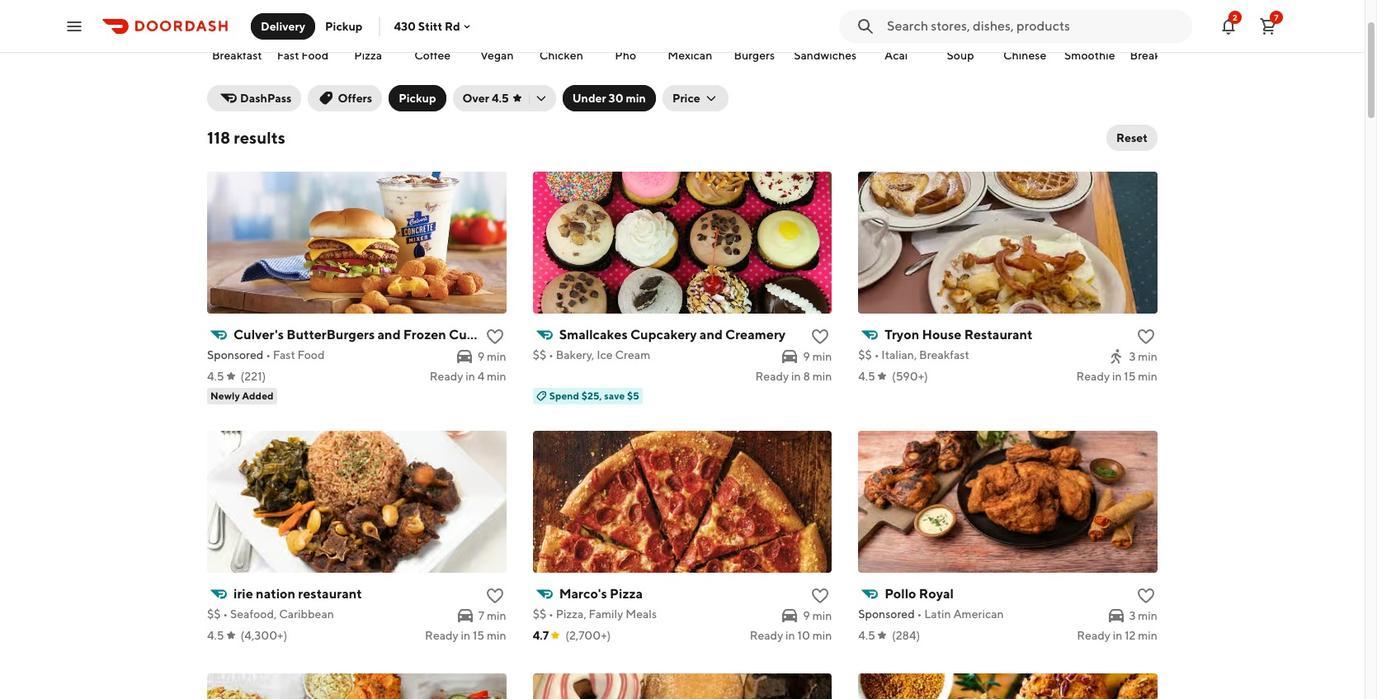 Task type: locate. For each thing, give the bounding box(es) containing it.
irie nation restaurant
[[234, 586, 362, 602]]

0 horizontal spatial breakfast
[[212, 49, 262, 62]]

in
[[466, 370, 475, 383], [792, 370, 801, 383], [1112, 370, 1122, 383], [461, 629, 471, 642], [786, 629, 795, 642], [1113, 629, 1123, 642]]

1 vertical spatial pizza
[[610, 586, 643, 602]]

3 min for pollo royal
[[1129, 609, 1158, 622]]

10
[[798, 629, 810, 642]]

0 vertical spatial sponsored
[[207, 348, 264, 361]]

118 results
[[207, 128, 285, 147]]

bakery,
[[556, 348, 595, 361]]

food down delivery button
[[301, 49, 329, 62]]

3 min for tryon house restaurant
[[1129, 350, 1158, 363]]

breakfast left burrito
[[1130, 49, 1180, 62]]

Store search: begin typing to search for stores available on DoorDash text field
[[887, 17, 1183, 35]]

0 horizontal spatial sponsored
[[207, 348, 264, 361]]

1 horizontal spatial ready in 15 min
[[1077, 370, 1158, 383]]

latin
[[925, 607, 951, 621]]

dashpass button
[[207, 85, 302, 111]]

click to add this store to your saved list image up ready in 12 min
[[1136, 586, 1156, 606]]

4.5 for restaurant
[[207, 629, 224, 642]]

sponsored
[[207, 348, 264, 361], [859, 607, 915, 621]]

2 horizontal spatial breakfast
[[1130, 49, 1180, 62]]

offers
[[338, 92, 372, 105]]

click to add this store to your saved list image up 7 min
[[485, 586, 505, 606]]

$$ for tryon
[[859, 348, 872, 361]]

2 3 from the top
[[1129, 609, 1136, 622]]

4.5 up newly at bottom
[[207, 370, 224, 383]]

7
[[1275, 12, 1279, 22], [479, 609, 485, 622]]

pizza up meals
[[610, 586, 643, 602]]

• left "pizza,"
[[549, 607, 554, 621]]

results
[[234, 128, 285, 147]]

$$ • bakery, ice cream
[[533, 348, 651, 361]]

in for tryon house restaurant
[[1112, 370, 1122, 383]]

ready in 8 min
[[756, 370, 832, 383]]

and left frozen
[[378, 327, 401, 343]]

spend $25, save $5
[[549, 390, 640, 402]]

430
[[394, 19, 416, 33]]

•
[[266, 348, 271, 361], [549, 348, 554, 361], [875, 348, 879, 361], [223, 607, 228, 621], [549, 607, 554, 621], [917, 607, 922, 621]]

$$ left seafood,
[[207, 607, 221, 621]]

under 30 min
[[572, 92, 646, 105]]

1 3 min from the top
[[1129, 350, 1158, 363]]

9 for creamery
[[803, 350, 810, 363]]

1 horizontal spatial 15
[[1124, 370, 1136, 383]]

over 4.5
[[463, 92, 509, 105]]

sponsored • latin american
[[859, 607, 1004, 621]]

marco's pizza
[[559, 586, 643, 602]]

in for culver's butterburgers and frozen custard
[[466, 370, 475, 383]]

over
[[463, 92, 489, 105]]

9 min up 4 at the left of page
[[478, 350, 506, 363]]

pickup button down coffee
[[389, 85, 446, 111]]

breakfast down house at the top right of the page
[[919, 348, 970, 361]]

offers button
[[308, 85, 382, 111]]

sponsored • fast food
[[207, 348, 325, 361]]

fast
[[277, 49, 299, 62], [273, 348, 295, 361]]

smoothie
[[1065, 49, 1116, 62]]

0 vertical spatial 7
[[1275, 12, 1279, 22]]

save
[[604, 390, 625, 402]]

2
[[1233, 12, 1238, 22]]

ready for tryon house restaurant
[[1077, 370, 1110, 383]]

• left italian,
[[875, 348, 879, 361]]

7 for 7 min
[[479, 609, 485, 622]]

1 horizontal spatial breakfast
[[919, 348, 970, 361]]

restaurant
[[298, 586, 362, 602]]

click to add this store to your saved list image
[[485, 327, 505, 347], [485, 586, 505, 606], [1136, 586, 1156, 606]]

restaurant
[[965, 327, 1033, 343]]

ready for smallcakes cupcakery and creamery
[[756, 370, 789, 383]]

4.5 left (4,300+)
[[207, 629, 224, 642]]

1 vertical spatial 3
[[1129, 609, 1136, 622]]

• left the latin
[[917, 607, 922, 621]]

fast down delivery button
[[277, 49, 299, 62]]

0 vertical spatial pickup button
[[315, 13, 373, 39]]

0 horizontal spatial 7
[[479, 609, 485, 622]]

(2,700+)
[[566, 629, 611, 642]]

pickup
[[325, 19, 363, 33], [399, 92, 436, 105]]

0 vertical spatial pizza
[[354, 49, 382, 62]]

3
[[1129, 350, 1136, 363], [1129, 609, 1136, 622]]

0 horizontal spatial 15
[[473, 629, 485, 642]]

$$ left italian,
[[859, 348, 872, 361]]

chicken
[[540, 49, 583, 62]]

breakfast
[[212, 49, 262, 62], [1130, 49, 1180, 62], [919, 348, 970, 361]]

click to add this store to your saved list image
[[811, 327, 831, 347], [1136, 327, 1156, 347], [811, 586, 831, 606]]

1 vertical spatial sponsored
[[859, 607, 915, 621]]

1 horizontal spatial pickup button
[[389, 85, 446, 111]]

notification bell image
[[1219, 16, 1239, 36]]

1 vertical spatial pickup button
[[389, 85, 446, 111]]

4.5 for and
[[207, 370, 224, 383]]

ready
[[430, 370, 463, 383], [756, 370, 789, 383], [1077, 370, 1110, 383], [425, 629, 459, 642], [750, 629, 783, 642], [1077, 629, 1111, 642]]

• left bakery,
[[549, 348, 554, 361]]

4.5 for restaurant
[[859, 370, 876, 383]]

click to add this store to your saved list image for restaurant
[[485, 586, 505, 606]]

1 horizontal spatial 7
[[1275, 12, 1279, 22]]

food down the butterburgers
[[298, 348, 325, 361]]

0 horizontal spatial ready in 15 min
[[425, 629, 506, 642]]

1 horizontal spatial sponsored
[[859, 607, 915, 621]]

1 horizontal spatial pickup
[[399, 92, 436, 105]]

pickup button up fast food
[[315, 13, 373, 39]]

0 horizontal spatial and
[[378, 327, 401, 343]]

$$ left bakery,
[[533, 348, 547, 361]]

2 3 min from the top
[[1129, 609, 1158, 622]]

2 and from the left
[[700, 327, 723, 343]]

$$ up "4.7"
[[533, 607, 547, 621]]

• left seafood,
[[223, 607, 228, 621]]

9 for frozen
[[478, 350, 485, 363]]

fast down 'culver's'
[[273, 348, 295, 361]]

430 stitt rd button
[[394, 19, 473, 33]]

1 vertical spatial ready in 15 min
[[425, 629, 506, 642]]

0 horizontal spatial pickup
[[325, 19, 363, 33]]

pickup down coffee
[[399, 92, 436, 105]]

frozen
[[403, 327, 446, 343]]

1 3 from the top
[[1129, 350, 1136, 363]]

1 vertical spatial 3 min
[[1129, 609, 1158, 622]]

pickup up fast food
[[325, 19, 363, 33]]

sponsored up (221)
[[207, 348, 264, 361]]

1 vertical spatial 7
[[479, 609, 485, 622]]

0 vertical spatial 3
[[1129, 350, 1136, 363]]

breakfast up dashpass 'button'
[[212, 49, 262, 62]]

pizza up offers
[[354, 49, 382, 62]]

sponsored down pollo
[[859, 607, 915, 621]]

price
[[673, 92, 701, 105]]

0 vertical spatial 15
[[1124, 370, 1136, 383]]

american
[[954, 607, 1004, 621]]

dashpass
[[240, 92, 292, 105]]

min
[[626, 92, 646, 105], [487, 350, 506, 363], [813, 350, 832, 363], [1138, 350, 1158, 363], [487, 370, 506, 383], [813, 370, 832, 383], [1138, 370, 1158, 383], [487, 609, 506, 622], [813, 609, 832, 622], [1138, 609, 1158, 622], [487, 629, 506, 642], [813, 629, 832, 642], [1138, 629, 1158, 642]]

pickup button
[[315, 13, 373, 39], [389, 85, 446, 111]]

pollo
[[885, 586, 917, 602]]

1 vertical spatial pickup
[[399, 92, 436, 105]]

(221)
[[241, 370, 266, 383]]

sponsored for culver's
[[207, 348, 264, 361]]

• for tryon house restaurant
[[875, 348, 879, 361]]

4.5 right the over
[[492, 92, 509, 105]]

food
[[301, 49, 329, 62], [298, 348, 325, 361]]

and left creamery
[[700, 327, 723, 343]]

$5
[[627, 390, 640, 402]]

pizza
[[354, 49, 382, 62], [610, 586, 643, 602]]

rd
[[445, 19, 460, 33]]

• for marco's pizza
[[549, 607, 554, 621]]

4.5 left (590+)
[[859, 370, 876, 383]]

soup
[[947, 49, 974, 62]]

0 horizontal spatial pickup button
[[315, 13, 373, 39]]

and
[[378, 327, 401, 343], [700, 327, 723, 343]]

0 vertical spatial 3 min
[[1129, 350, 1158, 363]]

in for marco's pizza
[[786, 629, 795, 642]]

$$ • italian, breakfast
[[859, 348, 970, 361]]

1 horizontal spatial and
[[700, 327, 723, 343]]

ice
[[597, 348, 613, 361]]

newly added
[[210, 390, 274, 402]]

9 min
[[478, 350, 506, 363], [803, 350, 832, 363], [803, 609, 832, 622]]

sponsored for pollo
[[859, 607, 915, 621]]

9 up 4 at the left of page
[[478, 350, 485, 363]]

7 inside button
[[1275, 12, 1279, 22]]

9 min up 8 at the right bottom of page
[[803, 350, 832, 363]]

(284)
[[892, 629, 920, 642]]

$25,
[[582, 390, 602, 402]]

1 vertical spatial fast
[[273, 348, 295, 361]]

breakfast for breakfast
[[212, 49, 262, 62]]

3 for tryon house restaurant
[[1129, 350, 1136, 363]]

ready for culver's butterburgers and frozen custard
[[430, 370, 463, 383]]

pho
[[615, 49, 636, 62]]

1 vertical spatial 15
[[473, 629, 485, 642]]

delivery button
[[251, 13, 315, 39]]

burrito
[[1183, 49, 1219, 62]]

9 up 8 at the right bottom of page
[[803, 350, 810, 363]]

0 vertical spatial ready in 15 min
[[1077, 370, 1158, 383]]

ready in 10 min
[[750, 629, 832, 642]]

click to add this store to your saved list image up ready in 4 min in the left of the page
[[485, 327, 505, 347]]

cupcakery
[[631, 327, 697, 343]]

1 and from the left
[[378, 327, 401, 343]]

15
[[1124, 370, 1136, 383], [473, 629, 485, 642]]

cream
[[615, 348, 651, 361]]

• for smallcakes cupcakery and creamery
[[549, 348, 554, 361]]

over 4.5 button
[[453, 85, 556, 111]]

(4,300+)
[[241, 629, 287, 642]]



Task type: vqa. For each thing, say whether or not it's contained in the screenshot.


Task type: describe. For each thing, give the bounding box(es) containing it.
italian,
[[882, 348, 917, 361]]

7 button
[[1252, 9, 1285, 43]]

family
[[589, 607, 623, 621]]

stitt
[[418, 19, 442, 33]]

(590+)
[[892, 370, 928, 383]]

newly
[[210, 390, 240, 402]]

ready in 15 min for irie nation restaurant
[[425, 629, 506, 642]]

reset
[[1117, 131, 1148, 144]]

ready in 4 min
[[430, 370, 506, 383]]

0 vertical spatial pickup
[[325, 19, 363, 33]]

under
[[572, 92, 606, 105]]

burgers
[[734, 49, 775, 62]]

culver's
[[234, 327, 284, 343]]

vegan
[[480, 49, 514, 62]]

click to add this store to your saved list image for restaurant
[[1136, 327, 1156, 347]]

12
[[1125, 629, 1136, 642]]

reset button
[[1107, 125, 1158, 151]]

ready for irie nation restaurant
[[425, 629, 459, 642]]

under 30 min button
[[563, 85, 656, 111]]

fast food
[[277, 49, 329, 62]]

4
[[478, 370, 485, 383]]

and for butterburgers
[[378, 327, 401, 343]]

9 min for creamery
[[803, 350, 832, 363]]

in for pollo royal
[[1113, 629, 1123, 642]]

ready for pollo royal
[[1077, 629, 1111, 642]]

delivery
[[261, 19, 305, 33]]

9 min up 10
[[803, 609, 832, 622]]

tryon
[[885, 327, 920, 343]]

0 vertical spatial fast
[[277, 49, 299, 62]]

smallcakes cupcakery and creamery
[[559, 327, 786, 343]]

0 horizontal spatial pizza
[[354, 49, 382, 62]]

mexican
[[668, 49, 712, 62]]

min inside button
[[626, 92, 646, 105]]

acai
[[885, 49, 908, 62]]

7 for 7
[[1275, 12, 1279, 22]]

8
[[803, 370, 810, 383]]

coffee
[[415, 49, 451, 62]]

irie
[[234, 586, 253, 602]]

ready in 12 min
[[1077, 629, 1158, 642]]

15 for restaurant
[[473, 629, 485, 642]]

click to add this store to your saved list image for and
[[811, 327, 831, 347]]

marco's
[[559, 586, 607, 602]]

• down 'culver's'
[[266, 348, 271, 361]]

• for irie nation restaurant
[[223, 607, 228, 621]]

tryon house restaurant
[[885, 327, 1033, 343]]

9 up 10
[[803, 609, 810, 622]]

ready for marco's pizza
[[750, 629, 783, 642]]

custard
[[449, 327, 498, 343]]

$$ for smallcakes
[[533, 348, 547, 361]]

smallcakes
[[559, 327, 628, 343]]

nation
[[256, 586, 296, 602]]

4.7
[[533, 629, 549, 642]]

118
[[207, 128, 230, 147]]

butterburgers
[[287, 327, 375, 343]]

1 horizontal spatial pizza
[[610, 586, 643, 602]]

meals
[[626, 607, 657, 621]]

in for irie nation restaurant
[[461, 629, 471, 642]]

3 for pollo royal
[[1129, 609, 1136, 622]]

ready in 15 min for tryon house restaurant
[[1077, 370, 1158, 383]]

15 for restaurant
[[1124, 370, 1136, 383]]

30
[[609, 92, 624, 105]]

added
[[242, 390, 274, 402]]

7 min
[[479, 609, 506, 622]]

breakfast burrito
[[1130, 49, 1219, 62]]

open menu image
[[64, 16, 84, 36]]

culver's butterburgers and frozen custard
[[234, 327, 498, 343]]

4.5 left (284) in the bottom of the page
[[859, 629, 876, 642]]

house
[[922, 327, 962, 343]]

spend
[[549, 390, 579, 402]]

$$ • seafood, caribbean
[[207, 607, 334, 621]]

1 vertical spatial food
[[298, 348, 325, 361]]

$$ for irie
[[207, 607, 221, 621]]

click to add this store to your saved list image for and
[[485, 327, 505, 347]]

9 min for frozen
[[478, 350, 506, 363]]

creamery
[[726, 327, 786, 343]]

caribbean
[[279, 607, 334, 621]]

430 stitt rd
[[394, 19, 460, 33]]

$$ for marco's
[[533, 607, 547, 621]]

2 items, open order cart image
[[1259, 16, 1278, 36]]

pollo royal
[[885, 586, 954, 602]]

chinese
[[1004, 49, 1047, 62]]

pizza,
[[556, 607, 587, 621]]

4.5 inside button
[[492, 92, 509, 105]]

sandwiches
[[794, 49, 857, 62]]

and for cupcakery
[[700, 327, 723, 343]]

in for smallcakes cupcakery and creamery
[[792, 370, 801, 383]]

$$ • pizza, family meals
[[533, 607, 657, 621]]

seafood,
[[230, 607, 277, 621]]

royal
[[919, 586, 954, 602]]

price button
[[663, 85, 729, 111]]

0 vertical spatial food
[[301, 49, 329, 62]]

breakfast for breakfast burrito
[[1130, 49, 1180, 62]]



